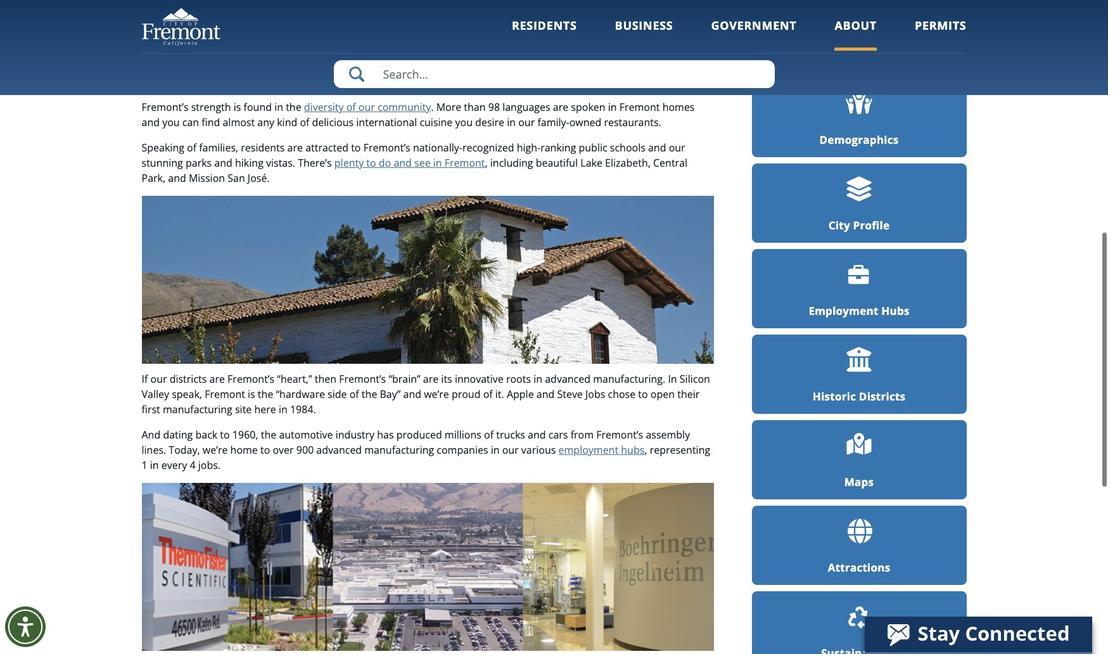 Task type: locate. For each thing, give the bounding box(es) containing it.
0 horizontal spatial we're
[[203, 443, 228, 457]]

city
[[829, 218, 851, 232]]

map with location pin image
[[846, 433, 873, 459]]

1 horizontal spatial ,
[[645, 443, 648, 457]]

0 horizontal spatial is
[[234, 100, 241, 114]]

1984.
[[290, 403, 316, 417]]

2 horizontal spatial fremont
[[620, 100, 660, 114]]

ranking
[[541, 141, 577, 155]]

0 vertical spatial ,
[[485, 156, 488, 170]]

"heart,"
[[277, 372, 312, 386]]

from
[[571, 428, 594, 442]]

0 horizontal spatial ,
[[485, 156, 488, 170]]

of right kind
[[300, 116, 310, 130]]

hubs
[[882, 303, 910, 318]]

if
[[142, 372, 148, 386]]

to inside if our districts are fremont's "heart," then fremont's "brain" are its innovative roots in advanced manufacturing. in silicon valley speak, fremont is the "hardware side of the bay" and we're proud of it. apple and steve jobs chose to open their first manufacturing site here in 1984.
[[639, 387, 648, 401]]

0 horizontal spatial manufacturing
[[163, 403, 233, 417]]

1 horizontal spatial is
[[248, 387, 255, 401]]

, inside , including beautiful lake elizabeth, central park, and mission san josé.
[[485, 156, 488, 170]]

fremont
[[620, 100, 660, 114], [445, 156, 485, 170], [205, 387, 245, 401]]

employment
[[559, 443, 619, 457]]

permits link
[[915, 18, 967, 50]]

1 vertical spatial manufacturing
[[365, 443, 434, 457]]

fremont's strength is found in the diversity of our community
[[142, 100, 431, 114]]

fremont up site
[[205, 387, 245, 401]]

, down recognized
[[485, 156, 488, 170]]

in right 1
[[150, 458, 159, 472]]

in inside the and dating back to 1960, the automotive industry has produced millions of trucks and cars from fremont's assembly lines. today, we're home to over 900 advanced manufacturing companies in our various
[[491, 443, 500, 457]]

is up site
[[248, 387, 255, 401]]

to left "do"
[[367, 156, 376, 170]]

residents
[[512, 18, 577, 33]]

central
[[654, 156, 688, 170]]

2 you from the left
[[456, 116, 473, 130]]

you left can
[[162, 116, 180, 130]]

0 horizontal spatial fremont
[[205, 387, 245, 401]]

find
[[202, 116, 220, 130]]

employment hubs link
[[559, 443, 645, 457]]

and up central
[[649, 141, 667, 155]]

we're inside the and dating back to 1960, the automotive industry has produced millions of trucks and cars from fremont's assembly lines. today, we're home to over 900 advanced manufacturing companies in our various
[[203, 443, 228, 457]]

in up kind
[[275, 100, 283, 114]]

kind
[[277, 116, 297, 130]]

fremont inside . more than 98 languages are spoken in fremont homes and you can find almost any kind of delicious international cuisine you desire in our family-owned restaurants.
[[620, 100, 660, 114]]

jobs
[[586, 387, 606, 401]]

apple
[[507, 387, 534, 401]]

story
[[857, 47, 886, 61]]

three stacked layered rectangles image
[[846, 176, 873, 202]]

back
[[196, 428, 218, 442]]

including
[[491, 156, 534, 170]]

0 vertical spatial fremont
[[620, 100, 660, 114]]

and inside the and dating back to 1960, the automotive industry has produced millions of trucks and cars from fremont's assembly lines. today, we're home to over 900 advanced manufacturing companies in our various
[[528, 428, 546, 442]]

our
[[359, 100, 375, 114], [519, 116, 535, 130], [669, 141, 686, 155], [151, 372, 167, 386], [503, 443, 519, 457]]

we're up jobs.
[[203, 443, 228, 457]]

1 horizontal spatial you
[[456, 116, 473, 130]]

recycle symbol image
[[848, 604, 871, 630]]

historic districts link
[[752, 335, 967, 414]]

1 vertical spatial ,
[[645, 443, 648, 457]]

diversity of our community link
[[304, 100, 431, 114]]

and up the various
[[528, 428, 546, 442]]

employment hubs link
[[752, 249, 967, 328]]

nationally-
[[413, 141, 463, 155]]

historic districts
[[813, 389, 906, 404]]

about
[[835, 18, 877, 33]]

to left over
[[261, 443, 270, 457]]

advanced inside the and dating back to 1960, the automotive industry has produced millions of trucks and cars from fremont's assembly lines. today, we're home to over 900 advanced manufacturing companies in our various
[[317, 443, 362, 457]]

can
[[182, 116, 199, 130]]

advanced up steve
[[545, 372, 591, 386]]

government link
[[712, 18, 797, 50]]

in down languages
[[507, 116, 516, 130]]

to inside the speaking of families, residents are attracted to fremont's nationally-recognized high-ranking public schools and our stunning parks and hiking vistas. there's
[[351, 141, 361, 155]]

to right back
[[220, 428, 230, 442]]

0 horizontal spatial you
[[162, 116, 180, 130]]

98
[[489, 100, 500, 114]]

public
[[579, 141, 608, 155]]

globe image
[[846, 518, 873, 545]]

of inside the speaking of families, residents are attracted to fremont's nationally-recognized high-ranking public schools and our stunning parks and hiking vistas. there's
[[187, 141, 197, 155]]

employment hubs
[[559, 443, 645, 457]]

fremont up restaurants.
[[620, 100, 660, 114]]

advanced down "industry" on the bottom
[[317, 443, 362, 457]]

1 vertical spatial advanced
[[317, 443, 362, 457]]

our up international
[[359, 100, 375, 114]]

900
[[297, 443, 314, 457]]

maps
[[845, 475, 874, 489]]

manufacturing inside the and dating back to 1960, the automotive industry has produced millions of trucks and cars from fremont's assembly lines. today, we're home to over 900 advanced manufacturing companies in our various
[[365, 443, 434, 457]]

of inside the and dating back to 1960, the automotive industry has produced millions of trucks and cars from fremont's assembly lines. today, we're home to over 900 advanced manufacturing companies in our various
[[484, 428, 494, 442]]

.
[[431, 100, 434, 114]]

our story link
[[752, 0, 967, 72]]

1960,
[[233, 428, 258, 442]]

1 horizontal spatial advanced
[[545, 372, 591, 386]]

is
[[234, 100, 241, 114], [248, 387, 255, 401]]

building with columns image
[[846, 347, 873, 374]]

to up plenty on the top of page
[[351, 141, 361, 155]]

the inside the and dating back to 1960, the automotive industry has produced millions of trucks and cars from fremont's assembly lines. today, we're home to over 900 advanced manufacturing companies in our various
[[261, 428, 277, 442]]

0 vertical spatial advanced
[[545, 372, 591, 386]]

,
[[485, 156, 488, 170], [645, 443, 648, 457]]

side
[[328, 387, 347, 401]]

to left open
[[639, 387, 648, 401]]

fremont companies image
[[142, 483, 714, 651]]

found
[[244, 100, 272, 114]]

desire
[[476, 116, 505, 130]]

the left bay"
[[362, 387, 377, 401]]

city profile
[[829, 218, 890, 232]]

we're down its
[[424, 387, 449, 401]]

niles train depot building and green trees image
[[142, 0, 714, 92]]

in down trucks
[[491, 443, 500, 457]]

in inside , representing 1 in every 4 jobs.
[[150, 458, 159, 472]]

, representing 1 in every 4 jobs.
[[142, 443, 711, 472]]

manufacturing down has
[[365, 443, 434, 457]]

in
[[275, 100, 283, 114], [608, 100, 617, 114], [507, 116, 516, 130], [434, 156, 442, 170], [534, 372, 543, 386], [279, 403, 288, 417], [491, 443, 500, 457], [150, 458, 159, 472]]

1 vertical spatial is
[[248, 387, 255, 401]]

trucks
[[497, 428, 526, 442]]

and
[[142, 428, 161, 442]]

high-
[[517, 141, 541, 155]]

manufacturing.
[[594, 372, 666, 386]]

0 vertical spatial we're
[[424, 387, 449, 401]]

fremont's up "do"
[[364, 141, 411, 155]]

speaking of families, residents are attracted to fremont's nationally-recognized high-ranking public schools and our stunning parks and hiking vistas. there's
[[142, 141, 686, 170]]

of left trucks
[[484, 428, 494, 442]]

international
[[357, 116, 417, 130]]

in right the see
[[434, 156, 442, 170]]

any
[[258, 116, 275, 130]]

1 horizontal spatial manufacturing
[[365, 443, 434, 457]]

industry
[[336, 428, 375, 442]]

0 vertical spatial manufacturing
[[163, 403, 233, 417]]

are up vistas.
[[288, 141, 303, 155]]

is inside if our districts are fremont's "heart," then fremont's "brain" are its innovative roots in advanced manufacturing. in silicon valley speak, fremont is the "hardware side of the bay" and we're proud of it. apple and steve jobs chose to open their first manufacturing site here in 1984.
[[248, 387, 255, 401]]

stunning
[[142, 156, 183, 170]]

and down stunning at left top
[[168, 171, 186, 185]]

silicon
[[680, 372, 711, 386]]

and inside , including beautiful lake elizabeth, central park, and mission san josé.
[[168, 171, 186, 185]]

produced
[[397, 428, 442, 442]]

its
[[441, 372, 452, 386]]

and up "speaking"
[[142, 116, 160, 130]]

fremont's up hubs
[[597, 428, 644, 442]]

and inside . more than 98 languages are spoken in fremont homes and you can find almost any kind of delicious international cuisine you desire in our family-owned restaurants.
[[142, 116, 160, 130]]

business link
[[615, 18, 674, 50]]

the up over
[[261, 428, 277, 442]]

are inside the speaking of families, residents are attracted to fremont's nationally-recognized high-ranking public schools and our stunning parks and hiking vistas. there's
[[288, 141, 303, 155]]

assembly
[[646, 428, 691, 442]]

our down languages
[[519, 116, 535, 130]]

4
[[190, 458, 196, 472]]

of up parks
[[187, 141, 197, 155]]

it.
[[496, 387, 504, 401]]

, down the assembly
[[645, 443, 648, 457]]

our
[[833, 47, 854, 61]]

you down than
[[456, 116, 473, 130]]

advanced
[[545, 372, 591, 386], [317, 443, 362, 457]]

1 vertical spatial fremont
[[445, 156, 485, 170]]

our down trucks
[[503, 443, 519, 457]]

our inside . more than 98 languages are spoken in fremont homes and you can find almost any kind of delicious international cuisine you desire in our family-owned restaurants.
[[519, 116, 535, 130]]

0 vertical spatial is
[[234, 100, 241, 114]]

elizabeth,
[[606, 156, 651, 170]]

our up central
[[669, 141, 686, 155]]

, inside , representing 1 in every 4 jobs.
[[645, 443, 648, 457]]

are left its
[[423, 372, 439, 386]]

0 horizontal spatial advanced
[[317, 443, 362, 457]]

our right if
[[151, 372, 167, 386]]

and down families,
[[215, 156, 233, 170]]

people with arms uplifted image
[[846, 93, 873, 114]]

is up almost
[[234, 100, 241, 114]]

jobs.
[[198, 458, 221, 472]]

1 vertical spatial we're
[[203, 443, 228, 457]]

in right spoken
[[608, 100, 617, 114]]

community
[[378, 100, 431, 114]]

fremont's up side
[[339, 372, 386, 386]]

parks
[[186, 156, 212, 170]]

manufacturing down speak,
[[163, 403, 233, 417]]

almost
[[223, 116, 255, 130]]

in right the 'here'
[[279, 403, 288, 417]]

1 horizontal spatial we're
[[424, 387, 449, 401]]

home
[[230, 443, 258, 457]]

permits
[[915, 18, 967, 33]]

fremont down recognized
[[445, 156, 485, 170]]

you
[[162, 116, 180, 130], [456, 116, 473, 130]]

are
[[553, 100, 569, 114], [288, 141, 303, 155], [210, 372, 225, 386], [423, 372, 439, 386]]

are up family-
[[553, 100, 569, 114]]

in right roots
[[534, 372, 543, 386]]

1 horizontal spatial fremont
[[445, 156, 485, 170]]

districts
[[860, 389, 906, 404]]

2 vertical spatial fremont
[[205, 387, 245, 401]]



Task type: vqa. For each thing, say whether or not it's contained in the screenshot.
Prevention Services To Stay Housed
no



Task type: describe. For each thing, give the bounding box(es) containing it.
site
[[235, 403, 252, 417]]

manufacturing inside if our districts are fremont's "heart," then fremont's "brain" are its innovative roots in advanced manufacturing. in silicon valley speak, fremont is the "hardware side of the bay" and we're proud of it. apple and steve jobs chose to open their first manufacturing site here in 1984.
[[163, 403, 233, 417]]

san
[[228, 171, 245, 185]]

lines.
[[142, 443, 166, 457]]

we're inside if our districts are fremont's "heart," then fremont's "brain" are its innovative roots in advanced manufacturing. in silicon valley speak, fremont is the "hardware side of the bay" and we're proud of it. apple and steve jobs chose to open their first manufacturing site here in 1984.
[[424, 387, 449, 401]]

1
[[142, 458, 148, 472]]

fremont's inside the and dating back to 1960, the automotive industry has produced millions of trucks and cars from fremont's assembly lines. today, we're home to over 900 advanced manufacturing companies in our various
[[597, 428, 644, 442]]

valley
[[142, 387, 169, 401]]

government
[[712, 18, 797, 33]]

over
[[273, 443, 294, 457]]

today,
[[169, 443, 200, 457]]

our story
[[833, 47, 886, 61]]

Search text field
[[334, 60, 775, 88]]

plenty
[[335, 156, 364, 170]]

dating
[[163, 428, 193, 442]]

families,
[[199, 141, 238, 155]]

business
[[615, 18, 674, 33]]

of inside . more than 98 languages are spoken in fremont homes and you can find almost any kind of delicious international cuisine you desire in our family-owned restaurants.
[[300, 116, 310, 130]]

speak,
[[172, 387, 202, 401]]

the up the 'here'
[[258, 387, 273, 401]]

automotive
[[279, 428, 333, 442]]

every
[[162, 458, 187, 472]]

employment hubs
[[809, 303, 910, 318]]

open
[[651, 387, 675, 401]]

family-
[[538, 116, 570, 130]]

diversity
[[304, 100, 344, 114]]

districts
[[170, 372, 207, 386]]

residents
[[241, 141, 285, 155]]

of up "delicious"
[[347, 100, 356, 114]]

profile
[[854, 218, 890, 232]]

our inside the speaking of families, residents are attracted to fremont's nationally-recognized high-ranking public schools and our stunning parks and hiking vistas. there's
[[669, 141, 686, 155]]

are inside . more than 98 languages are spoken in fremont homes and you can find almost any kind of delicious international cuisine you desire in our family-owned restaurants.
[[553, 100, 569, 114]]

roots
[[507, 372, 531, 386]]

newspaper image
[[846, 5, 873, 31]]

1 you from the left
[[162, 116, 180, 130]]

of right side
[[350, 387, 359, 401]]

cuisine
[[420, 116, 453, 130]]

and right "do"
[[394, 156, 412, 170]]

owned
[[570, 116, 602, 130]]

stay connected image
[[865, 617, 1092, 652]]

briefcase image
[[846, 263, 873, 286]]

then
[[315, 372, 337, 386]]

homes
[[663, 100, 695, 114]]

fremont's inside the speaking of families, residents are attracted to fremont's nationally-recognized high-ranking public schools and our stunning parks and hiking vistas. there's
[[364, 141, 411, 155]]

restaurants.
[[604, 116, 662, 130]]

various
[[522, 443, 556, 457]]

the up kind
[[286, 100, 302, 114]]

proud
[[452, 387, 481, 401]]

speaking
[[142, 141, 184, 155]]

steve
[[558, 387, 583, 401]]

attractions link
[[752, 506, 967, 585]]

representing
[[650, 443, 711, 457]]

. more than 98 languages are spoken in fremont homes and you can find almost any kind of delicious international cuisine you desire in our family-owned restaurants.
[[142, 100, 695, 130]]

first
[[142, 403, 160, 417]]

plenty to do and see in fremont
[[335, 156, 485, 170]]

millions
[[445, 428, 482, 442]]

mission san jose image
[[142, 196, 714, 364]]

strength
[[191, 100, 231, 114]]

plenty to do and see in fremont link
[[335, 156, 485, 170]]

languages
[[503, 100, 551, 114]]

has
[[377, 428, 394, 442]]

vistas.
[[266, 156, 295, 170]]

bay"
[[380, 387, 401, 401]]

are right districts
[[210, 372, 225, 386]]

innovative
[[455, 372, 504, 386]]

demographics link
[[752, 78, 967, 157]]

about link
[[835, 18, 877, 50]]

fremont's up can
[[142, 100, 189, 114]]

and left steve
[[537, 387, 555, 401]]

here
[[255, 403, 276, 417]]

spoken
[[571, 100, 606, 114]]

hubs
[[621, 443, 645, 457]]

companies
[[437, 443, 489, 457]]

recognized
[[463, 141, 515, 155]]

hiking
[[235, 156, 264, 170]]

, for employment hubs
[[645, 443, 648, 457]]

of left it.
[[484, 387, 493, 401]]

, for plenty to do and see in fremont
[[485, 156, 488, 170]]

residents link
[[512, 18, 577, 50]]

"brain"
[[389, 372, 421, 386]]

josé.
[[248, 171, 270, 185]]

advanced inside if our districts are fremont's "heart," then fremont's "brain" are its innovative roots in advanced manufacturing. in silicon valley speak, fremont is the "hardware side of the bay" and we're proud of it. apple and steve jobs chose to open their first manufacturing site here in 1984.
[[545, 372, 591, 386]]

delicious
[[312, 116, 354, 130]]

chose
[[608, 387, 636, 401]]

see
[[415, 156, 431, 170]]

fremont inside if our districts are fremont's "heart," then fremont's "brain" are its innovative roots in advanced manufacturing. in silicon valley speak, fremont is the "hardware side of the bay" and we're proud of it. apple and steve jobs chose to open their first manufacturing site here in 1984.
[[205, 387, 245, 401]]

"hardware
[[276, 387, 325, 401]]

attracted
[[306, 141, 349, 155]]

city profile link
[[752, 163, 967, 243]]

fremont's up site
[[228, 372, 275, 386]]

attractions
[[828, 560, 891, 575]]

schools
[[610, 141, 646, 155]]

employment
[[809, 303, 879, 318]]

our inside if our districts are fremont's "heart," then fremont's "brain" are its innovative roots in advanced manufacturing. in silicon valley speak, fremont is the "hardware side of the bay" and we're proud of it. apple and steve jobs chose to open their first manufacturing site here in 1984.
[[151, 372, 167, 386]]

and down "brain"
[[404, 387, 422, 401]]

their
[[678, 387, 700, 401]]

our inside the and dating back to 1960, the automotive industry has produced millions of trucks and cars from fremont's assembly lines. today, we're home to over 900 advanced manufacturing companies in our various
[[503, 443, 519, 457]]

cars
[[549, 428, 568, 442]]



